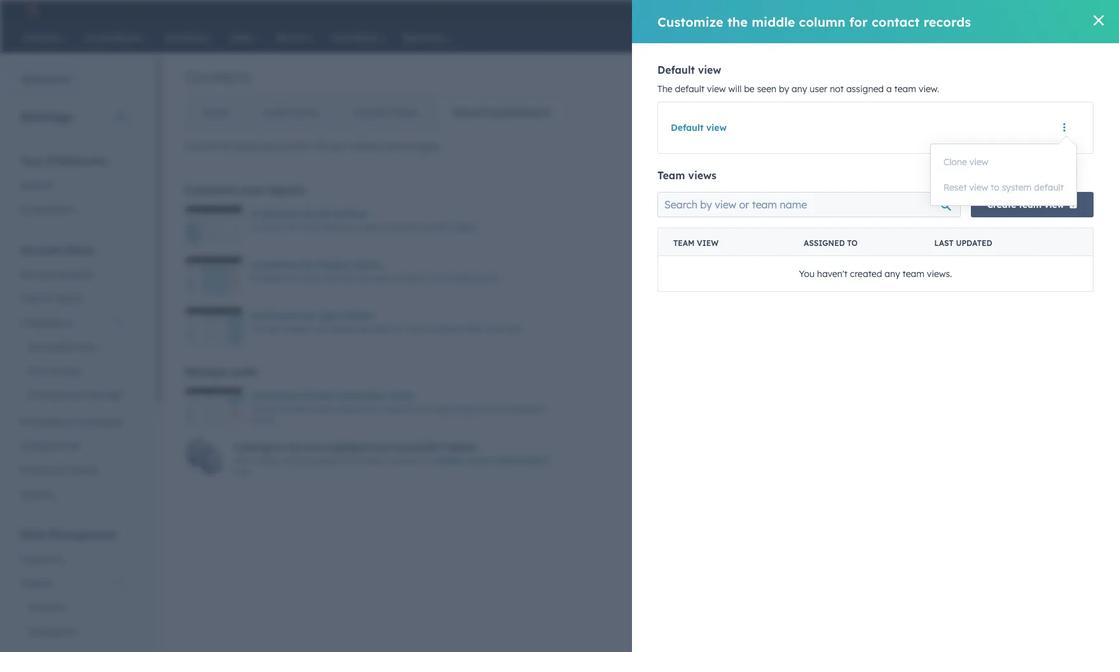 Task type: locate. For each thing, give the bounding box(es) containing it.
tracking
[[20, 441, 56, 452]]

team left view
[[674, 239, 695, 248]]

to up create
[[991, 182, 1000, 193]]

service
[[54, 390, 85, 401]]

objects button
[[13, 572, 133, 596]]

0 vertical spatial any
[[792, 83, 808, 95]]

to
[[991, 182, 1000, 193], [381, 223, 388, 232], [393, 274, 400, 283], [413, 456, 421, 466]]

1 vertical spatial of
[[484, 405, 491, 414]]

assigned to
[[804, 239, 858, 248]]

default up default view button
[[658, 64, 695, 76]]

you down the customize the left sidebar button
[[346, 223, 359, 232]]

0 horizontal spatial column
[[350, 260, 382, 271]]

choose
[[251, 405, 277, 414]]

column left calling icon
[[799, 14, 846, 30]]

0 vertical spatial apps
[[76, 342, 97, 353]]

layout
[[234, 141, 260, 152]]

2 on from the top
[[411, 405, 420, 414]]

1 vertical spatial &
[[54, 465, 60, 477]]

0 vertical spatial of
[[316, 141, 324, 152]]

show left in
[[402, 274, 421, 283]]

any right 'created'
[[885, 268, 901, 280]]

1 vertical spatial for
[[362, 405, 373, 414]]

0 vertical spatial left
[[317, 209, 331, 220]]

left up customize the middle column 'button'
[[317, 209, 331, 220]]

users & teams link
[[13, 287, 133, 311]]

0 vertical spatial contact
[[872, 14, 920, 30]]

calling icon image
[[853, 5, 865, 17]]

customize inside customize the right sidebar the right sidebar can display associations, charts, attached files, and more.
[[251, 310, 297, 322]]

sidebar up the display
[[341, 310, 374, 322]]

want
[[361, 223, 379, 232], [373, 274, 391, 283]]

1 vertical spatial configure
[[251, 274, 286, 283]]

apps for connected apps
[[76, 342, 97, 353]]

team view
[[674, 239, 719, 248]]

2 vertical spatial right
[[436, 405, 453, 414]]

to up customize the middle column configure the cards and tabs you want to show in the middle column.
[[381, 223, 388, 232]]

navigation containing setup
[[185, 97, 569, 129]]

on inside the customize the left sidebar configure the information you want to show on the left sidebar.
[[411, 223, 420, 232]]

sidebar left an
[[455, 405, 482, 414]]

0 vertical spatial right
[[317, 310, 338, 322]]

you inside customize the middle column configure the cards and tabs you want to show in the middle column.
[[358, 274, 371, 283]]

2 horizontal spatial for
[[850, 14, 868, 30]]

notifications link
[[13, 198, 133, 222]]

& right users
[[46, 293, 53, 305]]

show inside customize the middle column configure the cards and tabs you want to show in the middle column.
[[402, 274, 421, 283]]

and inside customize the middle column configure the cards and tabs you want to show in the middle column.
[[324, 274, 337, 283]]

0 horizontal spatial a
[[375, 405, 379, 414]]

data management
[[20, 529, 116, 541]]

search button
[[1087, 27, 1108, 48]]

middle inside the looking for the data highlights and association tables? card creation and management has been moved to the middle column customization tool.
[[437, 456, 463, 466]]

1 horizontal spatial for
[[362, 405, 373, 414]]

integrations
[[20, 317, 72, 329]]

your
[[327, 141, 345, 152], [241, 184, 265, 197]]

0 vertical spatial on
[[411, 223, 420, 232]]

contacts inside "contacts" 'link'
[[28, 603, 66, 614]]

default view up views
[[671, 122, 727, 134]]

to left in
[[393, 274, 400, 283]]

association up moved
[[393, 442, 443, 454]]

1 horizontal spatial &
[[54, 465, 60, 477]]

customize your layouts
[[185, 184, 305, 197]]

and left tabs
[[324, 274, 337, 283]]

view right "clone"
[[970, 157, 989, 168]]

customize the middle column configure the cards and tabs you want to show in the middle column.
[[251, 260, 499, 283]]

your preferences
[[20, 155, 107, 167]]

0 horizontal spatial of
[[316, 141, 324, 152]]

account up account defaults on the top left of page
[[20, 244, 61, 256]]

0 horizontal spatial setup
[[65, 244, 94, 256]]

column up tabs
[[350, 260, 382, 271]]

0 vertical spatial configure
[[251, 223, 286, 232]]

1 vertical spatial the
[[251, 324, 263, 334]]

Search by view or team name search field
[[658, 192, 962, 218]]

of right content
[[316, 141, 324, 152]]

configure down layouts
[[251, 223, 286, 232]]

0 vertical spatial account
[[20, 244, 61, 256]]

1 vertical spatial cards
[[229, 366, 257, 379]]

team inside create team view button
[[1020, 199, 1042, 211]]

on up moved
[[411, 405, 420, 414]]

the inside customize the right sidebar the right sidebar can display associations, charts, attached files, and more.
[[300, 310, 314, 322]]

middle down tables?
[[437, 456, 463, 466]]

0 horizontal spatial contacts
[[28, 603, 66, 614]]

2 vertical spatial team
[[903, 268, 925, 280]]

left left sidebar.
[[436, 223, 448, 232]]

privacy
[[20, 465, 51, 477]]

management
[[301, 456, 350, 466]]

notifications button
[[944, 0, 966, 20]]

& inside "link"
[[46, 293, 53, 305]]

to inside button
[[991, 182, 1000, 193]]

apps up private apps link
[[76, 342, 97, 353]]

right up the can
[[317, 310, 338, 322]]

sidebar up customize the middle column 'button'
[[334, 209, 368, 220]]

1 horizontal spatial association
[[393, 442, 443, 454]]

upgrade image
[[797, 5, 809, 17]]

contact right calling icon
[[872, 14, 920, 30]]

setup up defaults
[[65, 244, 94, 256]]

0 vertical spatial default
[[675, 83, 705, 95]]

customize for customize your layouts
[[185, 184, 238, 197]]

1 horizontal spatial right
[[317, 310, 338, 322]]

1 horizontal spatial your
[[327, 141, 345, 152]]

1 on from the top
[[411, 223, 420, 232]]

2 horizontal spatial column
[[799, 14, 846, 30]]

calling icon button
[[848, 2, 870, 18]]

0 horizontal spatial default
[[675, 83, 705, 95]]

want right tabs
[[373, 274, 391, 283]]

1 account from the top
[[20, 244, 61, 256]]

account for account setup
[[20, 244, 61, 256]]

1 horizontal spatial contact
[[382, 405, 409, 414]]

reset view to system default button
[[931, 175, 1077, 200]]

1 vertical spatial association
[[393, 442, 443, 454]]

middle
[[752, 14, 796, 30], [317, 260, 347, 271], [445, 274, 469, 283], [437, 456, 463, 466]]

1 horizontal spatial the
[[658, 83, 673, 95]]

1 vertical spatial contact
[[300, 391, 333, 402]]

shown
[[337, 405, 360, 414]]

a right assigned at the top right of the page
[[887, 83, 892, 95]]

1 horizontal spatial any
[[885, 268, 901, 280]]

0 vertical spatial default view
[[658, 64, 722, 76]]

the
[[728, 14, 748, 30], [218, 141, 231, 152], [300, 209, 314, 220], [288, 223, 299, 232], [422, 223, 434, 232], [300, 260, 314, 271], [288, 274, 299, 283], [431, 274, 443, 283], [300, 310, 314, 322], [279, 405, 291, 414], [422, 405, 434, 414], [288, 442, 302, 454], [423, 456, 435, 466]]

of
[[316, 141, 324, 152], [484, 405, 491, 414]]

security link
[[13, 483, 133, 507]]

tabs
[[340, 274, 355, 283]]

2 horizontal spatial right
[[436, 405, 453, 414]]

to inside customize the middle column configure the cards and tabs you want to show in the middle column.
[[393, 274, 400, 283]]

2 horizontal spatial cards
[[390, 391, 414, 402]]

1 vertical spatial on
[[411, 405, 420, 414]]

contacts
[[185, 67, 250, 87], [28, 603, 66, 614]]

general link
[[13, 174, 133, 198]]

creation
[[254, 456, 283, 466]]

association up 'shown'
[[336, 391, 387, 402]]

1 vertical spatial apps
[[60, 366, 81, 377]]

link opens in a new window image
[[1088, 106, 1097, 122], [1088, 109, 1097, 118]]

1 vertical spatial show
[[402, 274, 421, 283]]

0 vertical spatial your
[[327, 141, 345, 152]]

you inside the customize the left sidebar configure the information you want to show on the left sidebar.
[[346, 223, 359, 232]]

customization
[[487, 107, 550, 118]]

0 horizontal spatial for
[[272, 442, 285, 454]]

of left an
[[484, 405, 491, 414]]

the up default view button
[[658, 83, 673, 95]]

the up manage cards
[[251, 324, 263, 334]]

for left "marketplaces" icon
[[850, 14, 868, 30]]

apps up service
[[60, 366, 81, 377]]

1 vertical spatial column
[[350, 260, 382, 271]]

1 horizontal spatial of
[[484, 405, 491, 414]]

account
[[20, 244, 61, 256], [20, 269, 55, 281]]

customize for customize the middle column configure the cards and tabs you want to show in the middle column.
[[251, 260, 297, 271]]

an
[[494, 405, 503, 414]]

email service provider
[[28, 390, 122, 401]]

1 horizontal spatial left
[[436, 223, 448, 232]]

on for customize your layouts
[[411, 223, 420, 232]]

you right tabs
[[358, 274, 371, 283]]

view right create
[[1045, 199, 1065, 211]]

customize inside the customize the left sidebar configure the information you want to show on the left sidebar.
[[251, 209, 297, 220]]

customize inside customize the middle column configure the cards and tabs you want to show in the middle column.
[[251, 260, 297, 271]]

0 vertical spatial you
[[346, 223, 359, 232]]

navigation
[[185, 97, 569, 129]]

default up create team view
[[1035, 182, 1064, 193]]

companies link
[[13, 620, 133, 645]]

0 vertical spatial want
[[361, 223, 379, 232]]

1 vertical spatial default view
[[671, 122, 727, 134]]

to right moved
[[413, 456, 421, 466]]

0 vertical spatial setup
[[204, 107, 228, 118]]

want inside customize the middle column configure the cards and tabs you want to show in the middle column.
[[373, 274, 391, 283]]

information inside the customize the left sidebar configure the information you want to show on the left sidebar.
[[302, 223, 344, 232]]

account up users
[[20, 269, 55, 281]]

apps for private apps
[[60, 366, 81, 377]]

right down customize the right sidebar button
[[266, 324, 282, 334]]

information for manage cards
[[293, 405, 335, 414]]

column down tables?
[[465, 456, 493, 466]]

configure inside customize the middle column configure the cards and tabs you want to show in the middle column.
[[251, 274, 286, 283]]

account for account defaults
[[20, 269, 55, 281]]

1 horizontal spatial contacts
[[185, 67, 250, 87]]

last
[[935, 239, 954, 248]]

2 vertical spatial cards
[[390, 391, 414, 402]]

view up default view button
[[698, 64, 722, 76]]

1 horizontal spatial default
[[1035, 182, 1064, 193]]

team left views
[[658, 169, 686, 182]]

0 vertical spatial team
[[658, 169, 686, 182]]

default up team views
[[671, 122, 704, 134]]

team
[[895, 83, 917, 95], [1020, 199, 1042, 211], [903, 268, 925, 280]]

customize for customize the middle column for contact records
[[658, 14, 724, 30]]

1 vertical spatial contacts
[[28, 603, 66, 614]]

2 configure from the top
[[251, 274, 286, 283]]

0 vertical spatial column
[[799, 14, 846, 30]]

properties
[[20, 554, 63, 566]]

column inside customize the middle column configure the cards and tabs you want to show in the middle column.
[[350, 260, 382, 271]]

setup up control
[[204, 107, 228, 118]]

provation
[[990, 5, 1027, 15]]

show up customize the middle column configure the cards and tabs you want to show in the middle column.
[[391, 223, 409, 232]]

information down the customize the left sidebar button
[[302, 223, 344, 232]]

can
[[314, 324, 327, 334]]

2 account from the top
[[20, 269, 55, 281]]

0 horizontal spatial the
[[251, 324, 263, 334]]

want up customize the middle column configure the cards and tabs you want to show in the middle column.
[[361, 223, 379, 232]]

0 vertical spatial information
[[302, 223, 344, 232]]

team for team view
[[674, 239, 695, 248]]

0 vertical spatial contacts
[[185, 67, 250, 87]]

apps
[[76, 342, 97, 353], [60, 366, 81, 377]]

privacy & consent link
[[13, 459, 133, 483]]

james peterson image
[[976, 4, 988, 16]]

your left "contact"
[[327, 141, 345, 152]]

customize inside 'customize contact association cards choose the information shown for a contact on the right sidebar of an associated record.'
[[251, 391, 297, 402]]

contact right 'shown'
[[382, 405, 409, 414]]

charts,
[[406, 324, 430, 334]]

2 vertical spatial for
[[272, 442, 285, 454]]

contacts up companies
[[28, 603, 66, 614]]

team left views.
[[903, 268, 925, 280]]

0 horizontal spatial right
[[266, 324, 282, 334]]

cards inside 'customize contact association cards choose the information shown for a contact on the right sidebar of an associated record.'
[[390, 391, 414, 402]]

default view up default view button
[[658, 64, 722, 76]]

2 horizontal spatial contact
[[872, 14, 920, 30]]

views
[[689, 169, 717, 182]]

1 vertical spatial default
[[1035, 182, 1064, 193]]

the inside customize the right sidebar the right sidebar can display associations, charts, attached files, and more.
[[251, 324, 263, 334]]

0 horizontal spatial your
[[241, 184, 265, 197]]

pages.
[[413, 141, 441, 152]]

0 horizontal spatial association
[[336, 391, 387, 402]]

association inside the looking for the data highlights and association tables? card creation and management has been moved to the middle column customization tool.
[[393, 442, 443, 454]]

for right 'shown'
[[362, 405, 373, 414]]

contact
[[872, 14, 920, 30], [300, 391, 333, 402], [382, 405, 409, 414]]

record customization
[[454, 107, 550, 118]]

control the layout and content of your contact record pages.
[[185, 141, 441, 152]]

and right files,
[[486, 324, 500, 334]]

any
[[792, 83, 808, 95], [885, 268, 901, 280]]

customize the right sidebar the right sidebar can display associations, charts, attached files, and more.
[[251, 310, 522, 334]]

0 vertical spatial &
[[46, 293, 53, 305]]

1 vertical spatial want
[[373, 274, 391, 283]]

contacts up setup link
[[185, 67, 250, 87]]

on left sidebar.
[[411, 223, 420, 232]]

team down system
[[1020, 199, 1042, 211]]

information down 'customize contact association cards' button
[[293, 405, 335, 414]]

contact up data
[[300, 391, 333, 402]]

1 horizontal spatial a
[[887, 83, 892, 95]]

right
[[317, 310, 338, 322], [266, 324, 282, 334], [436, 405, 453, 414]]

default
[[675, 83, 705, 95], [1035, 182, 1064, 193]]

on inside 'customize contact association cards choose the information shown for a contact on the right sidebar of an associated record.'
[[411, 405, 420, 414]]

a right 'shown'
[[375, 405, 379, 414]]

&
[[46, 293, 53, 305], [54, 465, 60, 477]]

customize inside dialog
[[658, 14, 724, 30]]

studio
[[1059, 5, 1084, 15]]

help button
[[902, 0, 923, 20]]

contact inside dialog
[[872, 14, 920, 30]]

team left view.
[[895, 83, 917, 95]]

middle up tabs
[[317, 260, 347, 271]]

1 vertical spatial setup
[[65, 244, 94, 256]]

1 vertical spatial a
[[375, 405, 379, 414]]

0 vertical spatial the
[[658, 83, 673, 95]]

0 vertical spatial for
[[850, 14, 868, 30]]

contacts link
[[13, 596, 133, 620]]

1 vertical spatial you
[[358, 274, 371, 283]]

1 configure from the top
[[251, 223, 286, 232]]

data management element
[[13, 528, 133, 653]]

contact
[[348, 141, 381, 152]]

1 vertical spatial team
[[1020, 199, 1042, 211]]

any right by
[[792, 83, 808, 95]]

2 vertical spatial column
[[465, 456, 493, 466]]

configure
[[251, 223, 286, 232], [251, 274, 286, 283]]

Search HubSpot search field
[[941, 27, 1097, 48]]

1 vertical spatial account
[[20, 269, 55, 281]]

2 vertical spatial contact
[[382, 405, 409, 414]]

1 vertical spatial team
[[674, 239, 695, 248]]

0 horizontal spatial any
[[792, 83, 808, 95]]

sidebar
[[334, 209, 368, 220], [341, 310, 374, 322], [285, 324, 312, 334], [455, 405, 482, 414]]

connected
[[28, 342, 73, 353]]

0 horizontal spatial cards
[[229, 366, 257, 379]]

0 horizontal spatial &
[[46, 293, 53, 305]]

users
[[20, 293, 44, 305]]

1 vertical spatial right
[[266, 324, 282, 334]]

0 vertical spatial cards
[[302, 274, 321, 283]]

objects
[[20, 578, 52, 590]]

default up default view button
[[675, 83, 705, 95]]

middle left upgrade image
[[752, 14, 796, 30]]

layouts
[[268, 184, 305, 197]]

team
[[658, 169, 686, 182], [674, 239, 695, 248]]

column inside dialog
[[799, 14, 846, 30]]

for up creation
[[272, 442, 285, 454]]

views.
[[928, 268, 953, 280]]

right inside 'customize contact association cards choose the information shown for a contact on the right sidebar of an associated record.'
[[436, 405, 453, 414]]

configure inside the customize the left sidebar configure the information you want to show on the left sidebar.
[[251, 223, 286, 232]]

for inside the looking for the data highlights and association tables? card creation and management has been moved to the middle column customization tool.
[[272, 442, 285, 454]]

menu
[[796, 0, 1105, 20]]

and right layout
[[262, 141, 279, 152]]

1 vertical spatial information
[[293, 405, 335, 414]]

customize the middle column button
[[251, 258, 382, 273]]

you
[[346, 223, 359, 232], [358, 274, 371, 283]]

0 vertical spatial show
[[391, 223, 409, 232]]

to
[[848, 239, 858, 248]]

1 horizontal spatial column
[[465, 456, 493, 466]]

your left layouts
[[241, 184, 265, 197]]

0 vertical spatial association
[[336, 391, 387, 402]]

information inside 'customize contact association cards choose the information shown for a contact on the right sidebar of an associated record.'
[[293, 405, 335, 414]]

middle inside dialog
[[752, 14, 796, 30]]

1 horizontal spatial cards
[[302, 274, 321, 283]]

right up tables?
[[436, 405, 453, 414]]

and
[[262, 141, 279, 152], [324, 274, 337, 283], [486, 324, 500, 334], [374, 442, 391, 454], [285, 456, 299, 466]]

& right privacy
[[54, 465, 60, 477]]

view up views
[[707, 122, 727, 134]]

0 vertical spatial a
[[887, 83, 892, 95]]

configure down customize the middle column 'button'
[[251, 274, 286, 283]]

0 vertical spatial default
[[658, 64, 695, 76]]



Task type: vqa. For each thing, say whether or not it's contained in the screenshot.
text field
no



Task type: describe. For each thing, give the bounding box(es) containing it.
account setup
[[20, 244, 94, 256]]

1 vertical spatial default
[[671, 122, 704, 134]]

downloads
[[75, 417, 121, 428]]

customize the left sidebar configure the information you want to show on the left sidebar.
[[251, 209, 478, 232]]

email
[[28, 390, 51, 401]]

sidebar inside the customize the left sidebar configure the information you want to show on the left sidebar.
[[334, 209, 368, 220]]

settings image
[[928, 5, 939, 17]]

2 link opens in a new window image from the top
[[1088, 109, 1097, 118]]

and up been
[[374, 442, 391, 454]]

to inside the looking for the data highlights and association tables? card creation and management has been moved to the middle column customization tool.
[[413, 456, 421, 466]]

assigned
[[804, 239, 845, 248]]

and right creation
[[285, 456, 299, 466]]

in
[[423, 274, 429, 283]]

not
[[830, 83, 844, 95]]

0 vertical spatial team
[[895, 83, 917, 95]]

0 horizontal spatial contact
[[300, 391, 333, 402]]

sidebar.
[[450, 223, 478, 232]]

you
[[800, 268, 815, 280]]

created
[[851, 268, 883, 280]]

clone
[[944, 157, 968, 168]]

help image
[[907, 6, 918, 17]]

configure for customize the left sidebar
[[251, 223, 286, 232]]

marketplaces button
[[872, 0, 899, 20]]

a inside 'customize contact association cards choose the information shown for a contact on the right sidebar of an associated record.'
[[375, 405, 379, 414]]

1 link opens in a new window image from the top
[[1088, 106, 1097, 122]]

private
[[28, 366, 58, 377]]

records
[[924, 14, 972, 30]]

association inside 'customize contact association cards choose the information shown for a contact on the right sidebar of an associated record.'
[[336, 391, 387, 402]]

user
[[810, 83, 828, 95]]

tables?
[[446, 442, 477, 454]]

by
[[779, 83, 790, 95]]

been
[[367, 456, 385, 466]]

notifications image
[[949, 6, 961, 17]]

and inside customize the right sidebar the right sidebar can display associations, charts, attached files, and more.
[[486, 324, 500, 334]]

sidebar down customize the right sidebar button
[[285, 324, 312, 334]]

marketplace downloads
[[20, 417, 121, 428]]

management
[[48, 529, 116, 541]]

card
[[234, 456, 252, 466]]

the inside dialog
[[658, 83, 673, 95]]

associations
[[264, 107, 317, 118]]

create team view
[[988, 199, 1065, 211]]

1 vertical spatial left
[[436, 223, 448, 232]]

manage
[[185, 366, 226, 379]]

marketplace
[[20, 417, 72, 428]]

a inside dialog
[[887, 83, 892, 95]]

view.
[[919, 83, 940, 95]]

cards inside customize the middle column configure the cards and tabs you want to show in the middle column.
[[302, 274, 321, 283]]

customize the right sidebar button
[[251, 309, 374, 324]]

content
[[281, 141, 313, 152]]

column for contact
[[799, 14, 846, 30]]

dashboard
[[21, 74, 70, 85]]

1 vertical spatial any
[[885, 268, 901, 280]]

of inside 'customize contact association cards choose the information shown for a contact on the right sidebar of an associated record.'
[[484, 405, 491, 414]]

middle column customization button
[[437, 456, 549, 466]]

& for privacy
[[54, 465, 60, 477]]

customize for customize the left sidebar configure the information you want to show on the left sidebar.
[[251, 209, 297, 220]]

seen
[[758, 83, 777, 95]]

clone view button
[[931, 150, 1077, 175]]

middle left column. at left
[[445, 274, 469, 283]]

& for users
[[46, 293, 53, 305]]

the default view will be seen by any user not assigned a team view.
[[658, 83, 940, 95]]

to inside the customize the left sidebar configure the information you want to show on the left sidebar.
[[381, 223, 388, 232]]

system
[[1003, 182, 1032, 193]]

1 vertical spatial your
[[241, 184, 265, 197]]

notifications
[[20, 204, 75, 216]]

users & teams
[[20, 293, 82, 305]]

the inside dialog
[[728, 14, 748, 30]]

provider
[[87, 390, 122, 401]]

close image
[[1094, 15, 1105, 25]]

connected apps
[[28, 342, 97, 353]]

view right reset
[[970, 182, 989, 193]]

your preferences element
[[13, 154, 133, 222]]

view
[[697, 239, 719, 248]]

search image
[[1093, 33, 1102, 42]]

preferences
[[47, 155, 107, 167]]

customize the middle column for contact records dialog
[[632, 0, 1120, 653]]

for inside 'customize contact association cards choose the information shown for a contact on the right sidebar of an associated record.'
[[362, 405, 373, 414]]

record
[[454, 107, 484, 118]]

column inside the looking for the data highlights and association tables? card creation and management has been moved to the middle column customization tool.
[[465, 456, 493, 466]]

data
[[20, 529, 45, 541]]

customize contact association cards button
[[251, 389, 414, 404]]

marketplaces image
[[880, 6, 891, 17]]

information for customize your layouts
[[302, 223, 344, 232]]

default inside customize the middle column for contact records dialog
[[675, 83, 705, 95]]

manage cards
[[185, 366, 257, 379]]

reset view to system default
[[944, 182, 1064, 193]]

record.
[[251, 416, 275, 426]]

create
[[988, 199, 1017, 211]]

data
[[304, 442, 325, 454]]

configure for customize the middle column
[[251, 274, 286, 283]]

team views
[[658, 169, 717, 182]]

customize for customize contact association cards choose the information shown for a contact on the right sidebar of an associated record.
[[251, 391, 297, 402]]

view left will
[[707, 83, 726, 95]]

for inside customize the middle column for contact records dialog
[[850, 14, 868, 30]]

default inside button
[[1035, 182, 1064, 193]]

customize for customize the right sidebar the right sidebar can display associations, charts, attached files, and more.
[[251, 310, 297, 322]]

privacy & consent
[[20, 465, 97, 477]]

on for manage cards
[[411, 405, 420, 414]]

view inside "button"
[[970, 157, 989, 168]]

record
[[384, 141, 411, 152]]

lifecycle stage link
[[335, 97, 435, 128]]

marketplace downloads link
[[13, 410, 133, 435]]

your
[[20, 155, 44, 167]]

account setup element
[[13, 243, 133, 507]]

tool.
[[234, 468, 250, 477]]

security
[[20, 489, 54, 501]]

dashboard link
[[0, 67, 78, 93]]

settings
[[20, 109, 72, 125]]

0 horizontal spatial left
[[317, 209, 331, 220]]

customize the middle column for contact records
[[658, 14, 972, 30]]

column.
[[472, 274, 499, 283]]

sidebar inside 'customize contact association cards choose the information shown for a contact on the right sidebar of an associated record.'
[[455, 405, 482, 414]]

updated
[[957, 239, 993, 248]]

looking
[[234, 442, 270, 454]]

hubspot image
[[23, 3, 38, 18]]

code
[[58, 441, 80, 452]]

menu containing provation design studio
[[796, 0, 1105, 20]]

column for the
[[350, 260, 382, 271]]

team for team views
[[658, 169, 686, 182]]

default view button
[[671, 122, 727, 134]]

tracking code link
[[13, 435, 133, 459]]

want inside the customize the left sidebar configure the information you want to show on the left sidebar.
[[361, 223, 379, 232]]

customize the left sidebar button
[[251, 207, 368, 222]]

account defaults link
[[13, 263, 133, 287]]

associated
[[505, 405, 544, 414]]

show inside the customize the left sidebar configure the information you want to show on the left sidebar.
[[391, 223, 409, 232]]

more.
[[502, 324, 522, 334]]

1 horizontal spatial setup
[[204, 107, 228, 118]]

defaults
[[57, 269, 92, 281]]

account defaults
[[20, 269, 92, 281]]

tracking code
[[20, 441, 80, 452]]

has
[[352, 456, 365, 466]]

customize contact association cards choose the information shown for a contact on the right sidebar of an associated record.
[[251, 391, 544, 426]]

will
[[729, 83, 742, 95]]

associations,
[[357, 324, 404, 334]]

control
[[185, 141, 216, 152]]

moved
[[387, 456, 411, 466]]



